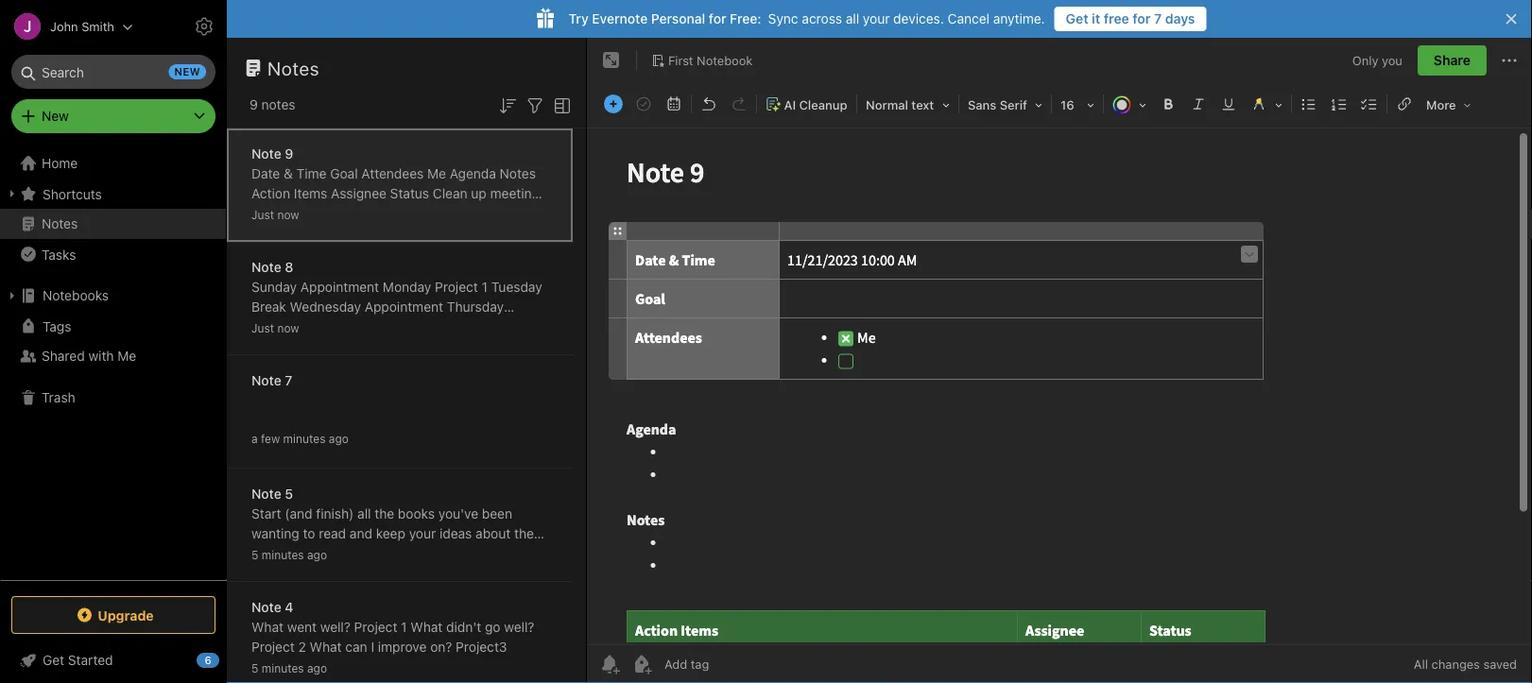 Task type: vqa. For each thing, say whether or not it's contained in the screenshot.
Main page Page
no



Task type: describe. For each thing, give the bounding box(es) containing it.
only
[[1353, 53, 1379, 67]]

get it free for 7 days button
[[1055, 7, 1207, 31]]

sans serif
[[968, 98, 1028, 112]]

bold image
[[1155, 91, 1182, 117]]

0 horizontal spatial what
[[252, 620, 284, 635]]

you've
[[438, 506, 479, 522]]

cancel
[[948, 11, 990, 26]]

a few minutes ago
[[252, 433, 349, 446]]

wednesday
[[290, 299, 361, 315]]

&
[[284, 166, 293, 182]]

7 inside button
[[1154, 11, 1162, 26]]

you
[[1382, 53, 1403, 67]]

them
[[514, 526, 545, 542]]

cleanup
[[799, 98, 848, 112]]

what went well? project 1 what didn't go well? project 2 what can i improve on? project3
[[252, 620, 535, 655]]

didn't
[[446, 620, 482, 635]]

just for sunday appointment monday project 1 tuesday break wednesday appointment thursday project 2 friday task 3 saturday break
[[252, 322, 274, 335]]

all changes saved
[[1414, 658, 1518, 672]]

shared with me link
[[0, 341, 226, 372]]

upgrade
[[98, 608, 154, 623]]

notes link
[[0, 209, 226, 239]]

clean
[[433, 186, 468, 201]]

just for date & time goal attendees me agenda notes action items assignee status clean up meeting notes send out meeting notes and action items
[[252, 208, 274, 222]]

on?
[[430, 640, 452, 655]]

keep
[[376, 526, 406, 542]]

shortcuts button
[[0, 179, 226, 209]]

get started
[[43, 653, 113, 668]]

shared with me
[[42, 348, 136, 364]]

been
[[482, 506, 513, 522]]

you're
[[388, 546, 426, 562]]

3
[[382, 319, 390, 335]]

personal
[[651, 11, 706, 26]]

Help and Learning task checklist field
[[0, 646, 227, 676]]

notebooks link
[[0, 281, 226, 311]]

5 for note 5
[[252, 549, 259, 562]]

smith
[[81, 19, 114, 34]]

1 horizontal spatial what
[[310, 640, 342, 655]]

project down sunday at left
[[252, 319, 295, 335]]

2 inside what went well? project 1 what didn't go well? project 2 what can i improve on? project3
[[298, 640, 306, 655]]

upgrade button
[[11, 597, 216, 634]]

note for note 8
[[252, 260, 282, 275]]

note 7
[[252, 373, 293, 389]]

tags
[[43, 318, 71, 334]]

0 horizontal spatial break
[[252, 299, 286, 315]]

1 vertical spatial 9
[[285, 146, 293, 162]]

goal
[[330, 166, 358, 182]]

add a reminder image
[[598, 653, 621, 676]]

tasks button
[[0, 239, 226, 269]]

share
[[1434, 52, 1471, 68]]

sans
[[968, 98, 997, 112]]

italic image
[[1186, 91, 1212, 117]]

settings image
[[193, 15, 216, 38]]

0 vertical spatial ago
[[329, 433, 349, 446]]

0 vertical spatial 5
[[285, 486, 293, 502]]

send
[[289, 206, 320, 221]]

expand note image
[[600, 49, 623, 72]]

notebooks
[[43, 288, 109, 304]]

text
[[912, 98, 934, 112]]

note 9
[[252, 146, 293, 162]]

saturday
[[394, 319, 448, 335]]

take
[[289, 566, 315, 581]]

first notebook button
[[645, 47, 760, 74]]

9 notes
[[250, 97, 296, 113]]

trash
[[42, 390, 75, 406]]

now for project
[[277, 322, 299, 335]]

Font size field
[[1054, 91, 1101, 118]]

one
[[283, 546, 306, 562]]

ideas
[[440, 526, 472, 542]]

0 vertical spatial 9
[[250, 97, 258, 113]]

2 horizontal spatial all
[[846, 11, 860, 26]]

date
[[252, 166, 280, 182]]

first notebook
[[668, 53, 753, 67]]

sync
[[768, 11, 799, 26]]

free:
[[730, 11, 762, 26]]

undo image
[[696, 91, 722, 117]]

home
[[42, 156, 78, 171]]

read
[[319, 526, 346, 542]]

tags button
[[0, 311, 226, 341]]

and inside date & time goal attendees me agenda notes action items assignee status clean up meeting notes send out meeting notes and action items
[[438, 206, 461, 221]]

add tag image
[[631, 653, 653, 676]]

can
[[345, 640, 367, 655]]

note for note 9
[[252, 146, 282, 162]]

1 horizontal spatial break
[[452, 319, 487, 335]]

16
[[1061, 98, 1075, 112]]

minutes for 5
[[262, 549, 304, 562]]

i
[[371, 640, 374, 655]]

5 for note 4
[[252, 662, 259, 676]]

improve
[[378, 640, 427, 655]]

note for note 7
[[252, 373, 282, 389]]

attendees
[[362, 166, 424, 182]]

project up thursday
[[435, 279, 478, 295]]

pictu...
[[319, 566, 361, 581]]

Search text field
[[25, 55, 202, 89]]

for for free:
[[709, 11, 727, 26]]

Font color field
[[1106, 91, 1153, 118]]

try
[[569, 11, 589, 26]]

tasks
[[42, 247, 76, 262]]

started
[[68, 653, 113, 668]]

new search field
[[25, 55, 206, 89]]

agenda
[[450, 166, 496, 182]]

insert link image
[[1392, 91, 1418, 117]]

Font family field
[[962, 91, 1049, 118]]

minutes for 4
[[262, 662, 304, 676]]

trash link
[[0, 383, 226, 413]]

bulleted list image
[[1296, 91, 1323, 117]]

a inside the start (and finish) all the books you've been wanting to read and keep your ideas about them all in one place. tip: if you're reading a physical book, take pictu...
[[479, 546, 486, 562]]

the
[[375, 506, 394, 522]]

1 for tuesday
[[482, 279, 488, 295]]

note for note 5
[[252, 486, 282, 502]]

Insert field
[[599, 91, 628, 117]]

go
[[485, 620, 501, 635]]

2 inside sunday appointment monday project 1 tuesday break wednesday appointment thursday project 2 friday task 3 saturday break
[[298, 319, 306, 335]]

project3
[[456, 640, 507, 655]]

1 well? from the left
[[320, 620, 351, 635]]

tuesday
[[491, 279, 542, 295]]

note for note 4
[[252, 600, 282, 616]]

home link
[[0, 148, 227, 179]]

friday
[[310, 319, 347, 335]]

Add filters field
[[524, 93, 546, 117]]

more actions image
[[1499, 49, 1521, 72]]

more
[[1427, 98, 1457, 112]]

5 minutes ago for project
[[252, 662, 327, 676]]

assignee
[[331, 186, 387, 201]]

ai
[[784, 98, 796, 112]]

1 vertical spatial appointment
[[365, 299, 443, 315]]

anytime.
[[993, 11, 1045, 26]]



Task type: locate. For each thing, give the bounding box(es) containing it.
shortcuts
[[43, 186, 102, 202]]

0 horizontal spatial meeting
[[347, 206, 397, 221]]

just now down action
[[252, 208, 299, 222]]

2 vertical spatial all
[[252, 546, 265, 562]]

just down action
[[252, 208, 274, 222]]

2 vertical spatial 5
[[252, 662, 259, 676]]

meeting
[[490, 186, 540, 201], [347, 206, 397, 221]]

ago right few
[[329, 433, 349, 446]]

Add tag field
[[663, 657, 805, 673]]

for inside button
[[1133, 11, 1151, 26]]

2 note from the top
[[252, 260, 282, 275]]

1 vertical spatial 2
[[298, 640, 306, 655]]

with
[[88, 348, 114, 364]]

4
[[285, 600, 294, 616]]

More actions field
[[1499, 45, 1521, 76]]

1 vertical spatial just
[[252, 322, 274, 335]]

0 vertical spatial 1
[[482, 279, 488, 295]]

0 vertical spatial 2
[[298, 319, 306, 335]]

1 vertical spatial 5 minutes ago
[[252, 662, 327, 676]]

sunday
[[252, 279, 297, 295]]

0 horizontal spatial for
[[709, 11, 727, 26]]

to
[[303, 526, 315, 542]]

task
[[351, 319, 379, 335]]

1 horizontal spatial 1
[[482, 279, 488, 295]]

1 vertical spatial 7
[[285, 373, 293, 389]]

0 horizontal spatial well?
[[320, 620, 351, 635]]

break
[[252, 299, 286, 315], [452, 319, 487, 335]]

0 vertical spatial 7
[[1154, 11, 1162, 26]]

normal
[[866, 98, 909, 112]]

2 vertical spatial minutes
[[262, 662, 304, 676]]

1 vertical spatial 5
[[252, 549, 259, 562]]

2 horizontal spatial what
[[411, 620, 443, 635]]

0 vertical spatial appointment
[[300, 279, 379, 295]]

1 up improve
[[401, 620, 407, 635]]

me inside date & time goal attendees me agenda notes action items assignee status clean up meeting notes send out meeting notes and action items
[[427, 166, 446, 182]]

minutes down went
[[262, 662, 304, 676]]

date & time goal attendees me agenda notes action items assignee status clean up meeting notes send out meeting notes and action items
[[252, 166, 540, 221]]

devices.
[[894, 11, 944, 26]]

john
[[50, 19, 78, 34]]

about
[[476, 526, 511, 542]]

1 vertical spatial get
[[43, 653, 64, 668]]

minutes
[[283, 433, 326, 446], [262, 549, 304, 562], [262, 662, 304, 676]]

get left started
[[43, 653, 64, 668]]

wanting
[[252, 526, 299, 542]]

john smith
[[50, 19, 114, 34]]

4 note from the top
[[252, 486, 282, 502]]

1 horizontal spatial for
[[1133, 11, 1151, 26]]

note up sunday at left
[[252, 260, 282, 275]]

notes up the note 9
[[261, 97, 296, 113]]

0 vertical spatial just now
[[252, 208, 299, 222]]

5 right click to collapse image on the bottom left
[[252, 662, 259, 676]]

1 2 from the top
[[298, 319, 306, 335]]

1 now from the top
[[277, 208, 299, 222]]

tip:
[[350, 546, 373, 562]]

More field
[[1420, 91, 1478, 118]]

a down about
[[479, 546, 486, 562]]

5 up (and
[[285, 486, 293, 502]]

0 horizontal spatial a
[[252, 433, 258, 446]]

project
[[435, 279, 478, 295], [252, 319, 295, 335], [354, 620, 397, 635], [252, 640, 295, 655]]

notes down action
[[252, 206, 286, 221]]

only you
[[1353, 53, 1403, 67]]

items
[[294, 186, 327, 201]]

physical
[[490, 546, 539, 562]]

2 2 from the top
[[298, 640, 306, 655]]

1 vertical spatial break
[[452, 319, 487, 335]]

get for get it free for 7 days
[[1066, 11, 1089, 26]]

free
[[1104, 11, 1130, 26]]

2 well? from the left
[[504, 620, 535, 635]]

0 vertical spatial all
[[846, 11, 860, 26]]

1 horizontal spatial meeting
[[490, 186, 540, 201]]

appointment up wednesday
[[300, 279, 379, 295]]

time
[[297, 166, 327, 182]]

now down action
[[277, 208, 299, 222]]

now for assignee
[[277, 208, 299, 222]]

0 vertical spatial meeting
[[490, 186, 540, 201]]

1 horizontal spatial notes
[[268, 57, 320, 79]]

2 down went
[[298, 640, 306, 655]]

me up clean in the top left of the page
[[427, 166, 446, 182]]

1 horizontal spatial and
[[438, 206, 461, 221]]

get it free for 7 days
[[1066, 11, 1196, 26]]

few
[[261, 433, 280, 446]]

1 just from the top
[[252, 208, 274, 222]]

0 horizontal spatial 1
[[401, 620, 407, 635]]

action
[[252, 186, 290, 201]]

2 horizontal spatial notes
[[500, 166, 536, 182]]

what down note 4
[[252, 620, 284, 635]]

project up i
[[354, 620, 397, 635]]

8
[[285, 260, 294, 275]]

7 left days on the top right
[[1154, 11, 1162, 26]]

0 vertical spatial minutes
[[283, 433, 326, 446]]

ago down to at bottom
[[307, 549, 327, 562]]

2 vertical spatial ago
[[307, 662, 327, 676]]

notes up tasks at left
[[42, 216, 78, 232]]

all left the
[[358, 506, 371, 522]]

1 up thursday
[[482, 279, 488, 295]]

for
[[709, 11, 727, 26], [1133, 11, 1151, 26]]

for right free
[[1133, 11, 1151, 26]]

0 vertical spatial 5 minutes ago
[[252, 549, 327, 562]]

sunday appointment monday project 1 tuesday break wednesday appointment thursday project 2 friday task 3 saturday break
[[252, 279, 542, 335]]

meeting up items
[[490, 186, 540, 201]]

1 vertical spatial 1
[[401, 620, 407, 635]]

all right "across"
[[846, 11, 860, 26]]

7 up a few minutes ago
[[285, 373, 293, 389]]

get for get started
[[43, 653, 64, 668]]

0 horizontal spatial me
[[118, 348, 136, 364]]

note up date
[[252, 146, 282, 162]]

2
[[298, 319, 306, 335], [298, 640, 306, 655]]

1 vertical spatial me
[[118, 348, 136, 364]]

1 inside what went well? project 1 what didn't go well? project 2 what can i improve on? project3
[[401, 620, 407, 635]]

2 left friday
[[298, 319, 306, 335]]

0 vertical spatial notes
[[268, 57, 320, 79]]

monday
[[383, 279, 431, 295]]

checklist image
[[1357, 91, 1383, 117]]

get inside help and learning task checklist field
[[43, 653, 64, 668]]

what left can
[[310, 640, 342, 655]]

1 vertical spatial now
[[277, 322, 299, 335]]

across
[[802, 11, 842, 26]]

0 vertical spatial and
[[438, 206, 461, 221]]

5 note from the top
[[252, 600, 282, 616]]

for for 7
[[1133, 11, 1151, 26]]

1 horizontal spatial 7
[[1154, 11, 1162, 26]]

2 just from the top
[[252, 322, 274, 335]]

0 vertical spatial your
[[863, 11, 890, 26]]

just now down sunday at left
[[252, 322, 299, 335]]

ago for note 5
[[307, 549, 327, 562]]

new
[[42, 108, 69, 124]]

Note Editor text field
[[587, 129, 1533, 645]]

just
[[252, 208, 274, 222], [252, 322, 274, 335]]

0 vertical spatial break
[[252, 299, 286, 315]]

break down sunday at left
[[252, 299, 286, 315]]

finish)
[[316, 506, 354, 522]]

new
[[175, 66, 200, 78]]

0 horizontal spatial and
[[350, 526, 372, 542]]

serif
[[1000, 98, 1028, 112]]

note 5
[[252, 486, 293, 502]]

note left 4
[[252, 600, 282, 616]]

appointment
[[300, 279, 379, 295], [365, 299, 443, 315]]

what
[[252, 620, 284, 635], [411, 620, 443, 635], [310, 640, 342, 655]]

calendar event image
[[661, 91, 687, 117]]

note window element
[[587, 38, 1533, 684]]

just now for sunday appointment monday project 1 tuesday break wednesday appointment thursday project 2 friday task 3 saturday break
[[252, 322, 299, 335]]

notes inside date & time goal attendees me agenda notes action items assignee status clean up meeting notes send out meeting notes and action items
[[500, 166, 536, 182]]

in
[[269, 546, 279, 562]]

5 minutes ago up "take"
[[252, 549, 327, 562]]

me
[[427, 166, 446, 182], [118, 348, 136, 364]]

0 vertical spatial a
[[252, 433, 258, 446]]

meeting down assignee
[[347, 206, 397, 221]]

shared
[[42, 348, 85, 364]]

now left friday
[[277, 322, 299, 335]]

0 vertical spatial get
[[1066, 11, 1089, 26]]

1 for what
[[401, 620, 407, 635]]

1 horizontal spatial a
[[479, 546, 486, 562]]

notes down status
[[401, 206, 435, 221]]

1 vertical spatial notes
[[500, 166, 536, 182]]

break down thursday
[[452, 319, 487, 335]]

0 horizontal spatial get
[[43, 653, 64, 668]]

1 horizontal spatial your
[[863, 11, 890, 26]]

numbered list image
[[1327, 91, 1353, 117]]

1 horizontal spatial me
[[427, 166, 446, 182]]

(and
[[285, 506, 313, 522]]

if
[[376, 546, 384, 562]]

5 minutes ago for to
[[252, 549, 327, 562]]

note up start
[[252, 486, 282, 502]]

and inside the start (and finish) all the books you've been wanting to read and keep your ideas about them all in one place. tip: if you're reading a physical book, take pictu...
[[350, 526, 372, 542]]

0 vertical spatial just
[[252, 208, 274, 222]]

just now
[[252, 208, 299, 222], [252, 322, 299, 335]]

book,
[[252, 566, 286, 581]]

went
[[287, 620, 317, 635]]

and up tip:
[[350, 526, 372, 542]]

6
[[205, 655, 211, 667]]

1 vertical spatial meeting
[[347, 206, 397, 221]]

0 horizontal spatial your
[[409, 526, 436, 542]]

your inside the start (and finish) all the books you've been wanting to read and keep your ideas about them all in one place. tip: if you're reading a physical book, take pictu...
[[409, 526, 436, 542]]

2 for from the left
[[1133, 11, 1151, 26]]

0 vertical spatial me
[[427, 166, 446, 182]]

1 inside sunday appointment monday project 1 tuesday break wednesday appointment thursday project 2 friday task 3 saturday break
[[482, 279, 488, 295]]

1 horizontal spatial get
[[1066, 11, 1089, 26]]

evernote
[[592, 11, 648, 26]]

expand notebooks image
[[5, 288, 20, 304]]

me inside 'tree'
[[118, 348, 136, 364]]

your left devices.
[[863, 11, 890, 26]]

1 vertical spatial ago
[[307, 549, 327, 562]]

note up few
[[252, 373, 282, 389]]

minutes down wanting
[[262, 549, 304, 562]]

all
[[1414, 658, 1429, 672]]

Sort options field
[[496, 93, 519, 117]]

ago down went
[[307, 662, 327, 676]]

thursday
[[447, 299, 504, 315]]

Heading level field
[[859, 91, 957, 118]]

and down clean in the top left of the page
[[438, 206, 461, 221]]

1 vertical spatial your
[[409, 526, 436, 542]]

action
[[465, 206, 502, 221]]

5
[[285, 486, 293, 502], [252, 549, 259, 562], [252, 662, 259, 676]]

1 horizontal spatial well?
[[504, 620, 535, 635]]

1 5 minutes ago from the top
[[252, 549, 327, 562]]

underline image
[[1216, 91, 1242, 117]]

ago for note 4
[[307, 662, 327, 676]]

ai cleanup button
[[759, 91, 855, 118]]

appointment down monday
[[365, 299, 443, 315]]

normal text
[[866, 98, 934, 112]]

a
[[252, 433, 258, 446], [479, 546, 486, 562]]

get left it
[[1066, 11, 1089, 26]]

tree containing home
[[0, 148, 227, 580]]

your down books
[[409, 526, 436, 542]]

0 horizontal spatial 9
[[250, 97, 258, 113]]

first
[[668, 53, 694, 67]]

2 vertical spatial notes
[[42, 216, 78, 232]]

1 vertical spatial just now
[[252, 322, 299, 335]]

View options field
[[546, 93, 574, 117]]

1 horizontal spatial all
[[358, 506, 371, 522]]

well? right go
[[504, 620, 535, 635]]

what up 'on?'
[[411, 620, 443, 635]]

tree
[[0, 148, 227, 580]]

5 minutes ago
[[252, 549, 327, 562], [252, 662, 327, 676]]

add filters image
[[524, 94, 546, 117]]

just now for date & time goal attendees me agenda notes action items assignee status clean up meeting notes send out meeting notes and action items
[[252, 208, 299, 222]]

9
[[250, 97, 258, 113], [285, 146, 293, 162]]

1 vertical spatial all
[[358, 506, 371, 522]]

for left free:
[[709, 11, 727, 26]]

1 horizontal spatial 9
[[285, 146, 293, 162]]

1 for from the left
[[709, 11, 727, 26]]

Account field
[[0, 8, 133, 45]]

1 vertical spatial and
[[350, 526, 372, 542]]

1 just now from the top
[[252, 208, 299, 222]]

click to collapse image
[[220, 649, 234, 671]]

0 vertical spatial now
[[277, 208, 299, 222]]

0 horizontal spatial notes
[[42, 216, 78, 232]]

0 horizontal spatial all
[[252, 546, 265, 562]]

note
[[252, 146, 282, 162], [252, 260, 282, 275], [252, 373, 282, 389], [252, 486, 282, 502], [252, 600, 282, 616]]

days
[[1166, 11, 1196, 26]]

and
[[438, 206, 461, 221], [350, 526, 372, 542]]

notebook
[[697, 53, 753, 67]]

project down went
[[252, 640, 295, 655]]

Highlight field
[[1244, 91, 1290, 118]]

3 note from the top
[[252, 373, 282, 389]]

me right with
[[118, 348, 136, 364]]

just down sunday at left
[[252, 322, 274, 335]]

2 now from the top
[[277, 322, 299, 335]]

5 minutes ago down went
[[252, 662, 327, 676]]

notes up items
[[500, 166, 536, 182]]

well? up can
[[320, 620, 351, 635]]

notes up '9 notes'
[[268, 57, 320, 79]]

all left in
[[252, 546, 265, 562]]

minutes right few
[[283, 433, 326, 446]]

1
[[482, 279, 488, 295], [401, 620, 407, 635]]

get inside button
[[1066, 11, 1089, 26]]

saved
[[1484, 658, 1518, 672]]

1 note from the top
[[252, 146, 282, 162]]

changes
[[1432, 658, 1481, 672]]

a left few
[[252, 433, 258, 446]]

place.
[[309, 546, 346, 562]]

1 vertical spatial minutes
[[262, 549, 304, 562]]

try evernote personal for free: sync across all your devices. cancel anytime.
[[569, 11, 1045, 26]]

books
[[398, 506, 435, 522]]

2 5 minutes ago from the top
[[252, 662, 327, 676]]

2 just now from the top
[[252, 322, 299, 335]]

1 vertical spatial a
[[479, 546, 486, 562]]

9 up the note 9
[[250, 97, 258, 113]]

9 up "&"
[[285, 146, 293, 162]]

0 horizontal spatial 7
[[285, 373, 293, 389]]

5 left in
[[252, 549, 259, 562]]



